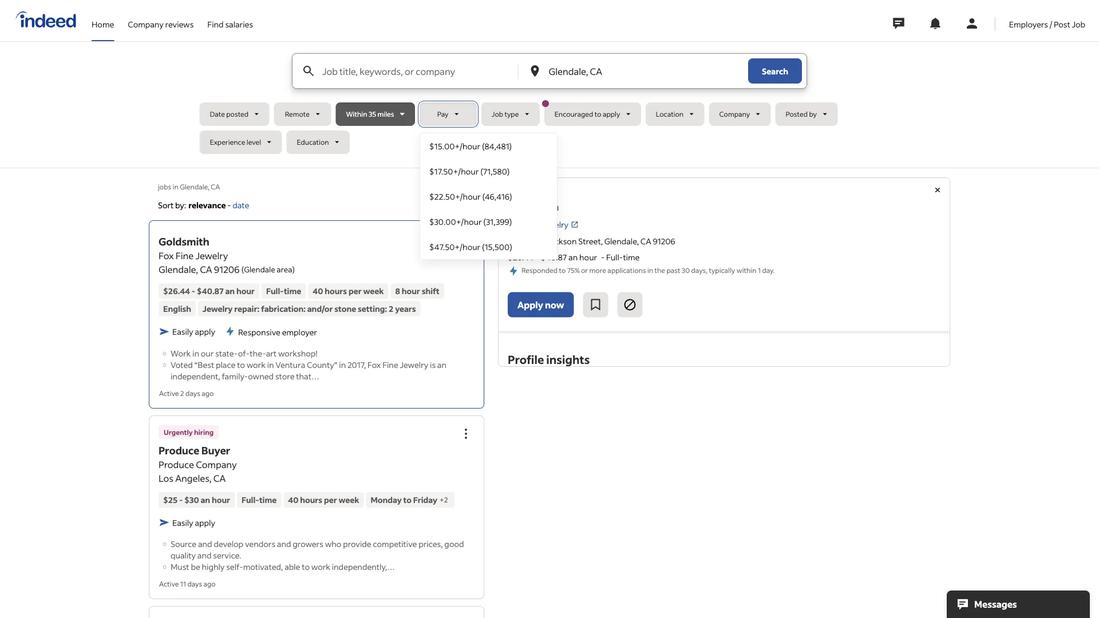Task type: vqa. For each thing, say whether or not it's contained in the screenshot.
Management
no



Task type: describe. For each thing, give the bounding box(es) containing it.
company inside produce company los angeles, ca
[[196, 459, 237, 471]]

time for los angeles, ca
[[259, 495, 277, 505]]

none search field containing search
[[199, 53, 900, 260]]

0 vertical spatial fine
[[523, 220, 539, 230]]

and right vendors
[[277, 539, 291, 549]]

apply now
[[518, 299, 564, 311]]

remote
[[285, 110, 310, 118]]

$47.50+/hour (15,500)
[[429, 242, 512, 252]]

profile insights
[[508, 352, 590, 367]]

- up more
[[601, 252, 605, 262]]

responded to 75% or more applications in the past 30 days, typically within 1 day.
[[522, 266, 775, 274]]

fox inside work in our state-of-the-art workshop! voted "best place to work in ventura county" in 2017, fox fine jewelry is an independent, family-owned store that…
[[368, 359, 381, 370]]

company reviews link
[[128, 0, 194, 39]]

employers / post job link
[[1009, 0, 1086, 39]]

(31,399)
[[483, 216, 512, 227]]

post
[[1054, 19, 1070, 29]]

$25 - $30 an hour
[[163, 495, 230, 505]]

setting:
[[358, 304, 387, 314]]

encouraged to apply
[[555, 110, 620, 118]]

active for glendale, ca 91206
[[159, 389, 179, 398]]

jewelry up jackson
[[540, 220, 569, 230]]

posted
[[226, 110, 249, 118]]

$47.50+/hour (15,500) link
[[420, 234, 557, 259]]

competitive
[[373, 539, 417, 549]]

full-time for los angeles, ca
[[242, 495, 277, 505]]

must
[[171, 562, 189, 572]]

place
[[216, 359, 236, 370]]

+
[[440, 496, 444, 504]]

relevance
[[188, 200, 226, 210]]

$30
[[184, 495, 199, 505]]

hours for los angeles, ca
[[300, 495, 322, 505]]

40 for los angeles, ca
[[288, 495, 298, 505]]

0 vertical spatial jobs
[[158, 182, 171, 191]]

$26.44 - $40.87 an hour
[[163, 286, 255, 296]]

education
[[297, 138, 329, 147]]

per for los angeles, ca
[[324, 495, 337, 505]]

area
[[277, 264, 292, 274]]

hours for glendale, ca 91206
[[325, 286, 347, 296]]

apply inside the encouraged to apply dropdown button
[[603, 110, 620, 118]]

reviews
[[165, 19, 194, 29]]

notifications unread count 0 image
[[929, 17, 942, 30]]

hour right 8
[[402, 286, 420, 296]]

apply
[[518, 299, 543, 311]]

$30.00+/hour (31,399) link
[[420, 209, 557, 234]]

$40.87 for $26.44 - $40.87 an hour - full-time
[[541, 252, 567, 262]]

work in our state-of-the-art workshop! voted "best place to work in ventura county" in 2017, fox fine jewelry is an independent, family-owned store that…
[[171, 348, 447, 381]]

hiring
[[194, 428, 214, 437]]

30
[[682, 266, 690, 274]]

posted by
[[786, 110, 817, 118]]

35
[[369, 110, 376, 118]]

location button
[[646, 102, 705, 126]]

within 35 miles button
[[336, 102, 415, 126]]

2 vertical spatial apply
[[195, 518, 215, 528]]

- left date link in the top left of the page
[[227, 200, 231, 210]]

11
[[180, 580, 186, 589]]

ca inside goldsmith fox fine jewelry glendale, ca 91206 ( glendale area )
[[200, 264, 212, 275]]

job actions menu is collapsed image
[[459, 427, 473, 441]]

to for monday
[[403, 495, 412, 505]]

days for los angeles, ca
[[187, 580, 202, 589]]

time for glendale, ca 91206
[[284, 286, 301, 296]]

$22.50+/hour
[[429, 191, 481, 202]]

profile
[[508, 352, 544, 367]]

glendale, for 303
[[604, 236, 639, 246]]

$47.50+/hour
[[429, 242, 480, 252]]

education button
[[287, 131, 350, 154]]

303
[[508, 236, 522, 246]]

employers / post job
[[1009, 19, 1086, 29]]

0 vertical spatial 2
[[389, 304, 394, 314]]

messages
[[974, 599, 1017, 610]]

within
[[346, 110, 367, 118]]

highly
[[202, 562, 225, 572]]

family-
[[222, 371, 248, 381]]

home link
[[92, 0, 114, 39]]

to for responded
[[559, 266, 566, 274]]

responded
[[522, 266, 558, 274]]

goldsmith for goldsmith fox fine jewelry glendale, ca 91206 ( glendale area )
[[159, 235, 209, 248]]

source
[[171, 539, 196, 549]]

store
[[275, 371, 295, 381]]

location
[[656, 110, 684, 118]]

0 horizontal spatial 2
[[180, 389, 184, 398]]

home
[[92, 19, 114, 29]]

2017,
[[348, 359, 366, 370]]

2 easily from the top
[[172, 518, 193, 528]]

company button
[[709, 102, 771, 126]]

(71,580)
[[480, 166, 510, 176]]

91206 for goldsmith
[[214, 264, 240, 275]]

88,726 jobs
[[428, 201, 464, 210]]

prices,
[[419, 539, 443, 549]]

0 vertical spatial glendale,
[[180, 182, 209, 191]]

/
[[1050, 19, 1052, 29]]

pay button
[[420, 102, 477, 126]]

pay
[[437, 110, 449, 118]]

menu containing $15.00+/hour (84,481)
[[420, 133, 558, 260]]

more
[[589, 266, 606, 274]]

the
[[655, 266, 665, 274]]

develop
[[214, 539, 243, 549]]

monday
[[371, 495, 402, 505]]

$17.50+/hour (71,580)
[[429, 166, 510, 176]]

company reviews
[[128, 19, 194, 29]]

0 vertical spatial job
[[1072, 19, 1086, 29]]

now
[[545, 299, 564, 311]]

ca up "responded to 75% or more applications in the past 30 days, typically within 1 day." on the top of page
[[641, 236, 651, 246]]

self-
[[226, 562, 243, 572]]

2 easily apply from the top
[[172, 518, 215, 528]]

per for glendale, ca 91206
[[349, 286, 362, 296]]

(
[[241, 264, 244, 274]]

sort
[[158, 200, 174, 210]]

experience
[[210, 138, 245, 147]]

date posted button
[[199, 102, 269, 126]]

within
[[737, 266, 757, 274]]

of-
[[238, 348, 250, 358]]

goldsmith group
[[453, 226, 479, 251]]

find salaries link
[[207, 0, 253, 39]]

type
[[505, 110, 519, 118]]

1
[[758, 266, 761, 274]]

active for los angeles, ca
[[159, 580, 179, 589]]

motivated,
[[243, 562, 283, 572]]

not interested image
[[623, 298, 637, 312]]

303 north jackson street, glendale, ca 91206
[[508, 236, 675, 246]]



Task type: locate. For each thing, give the bounding box(es) containing it.
service.
[[213, 550, 241, 561]]

full-
[[606, 252, 623, 262], [266, 286, 284, 296], [242, 495, 259, 505]]

in left our
[[192, 348, 199, 358]]

full- for los angeles, ca
[[242, 495, 259, 505]]

0 vertical spatial work
[[247, 359, 266, 370]]

0 vertical spatial time
[[623, 252, 640, 262]]

2 horizontal spatial fine
[[523, 220, 539, 230]]

(84,481)
[[482, 141, 512, 151]]

ca up "relevance"
[[211, 182, 220, 191]]

to right encouraged
[[595, 110, 602, 118]]

40 hours per week for glendale, ca 91206
[[313, 286, 384, 296]]

1 active from the top
[[159, 389, 179, 398]]

0 vertical spatial per
[[349, 286, 362, 296]]

glendale, up applications
[[604, 236, 639, 246]]

goldsmith
[[508, 200, 559, 213], [159, 235, 209, 248]]

1 vertical spatial full-time
[[242, 495, 277, 505]]

per up the 'who'
[[324, 495, 337, 505]]

date link
[[233, 200, 249, 210]]

1 vertical spatial 40 hours per week
[[288, 495, 359, 505]]

0 horizontal spatial work
[[247, 359, 266, 370]]

fine down goldsmith button
[[176, 250, 194, 262]]

- for $26.44 - $40.87 an hour
[[192, 286, 195, 296]]

an up 75%
[[569, 252, 578, 262]]

jewelry inside work in our state-of-the-art workshop! voted "best place to work in ventura county" in 2017, fox fine jewelry is an independent, family-owned store that…
[[400, 359, 428, 370]]

1 horizontal spatial full-
[[266, 286, 284, 296]]

1 horizontal spatial job
[[1072, 19, 1086, 29]]

apply now button
[[508, 292, 574, 318]]

work inside work in our state-of-the-art workshop! voted "best place to work in ventura county" in 2017, fox fine jewelry is an independent, family-owned store that…
[[247, 359, 266, 370]]

1 vertical spatial apply
[[195, 327, 215, 337]]

0 horizontal spatial goldsmith
[[159, 235, 209, 248]]

$22.50+/hour (46,416) link
[[420, 184, 557, 209]]

1 vertical spatial work
[[311, 562, 330, 572]]

hour
[[579, 252, 597, 262], [236, 286, 255, 296], [402, 286, 420, 296], [212, 495, 230, 505]]

and
[[198, 539, 212, 549], [277, 539, 291, 549], [197, 550, 212, 561]]

$26.44
[[508, 252, 534, 262], [163, 286, 190, 296]]

an for $25 - $30 an hour
[[201, 495, 210, 505]]

"best
[[194, 359, 214, 370]]

messages unread count 0 image
[[891, 12, 906, 35]]

- for $25 - $30 an hour
[[179, 495, 183, 505]]

jobs up sort
[[158, 182, 171, 191]]

ago for glendale, ca 91206
[[202, 389, 214, 398]]

sort by: relevance - date
[[158, 200, 249, 210]]

past
[[667, 266, 680, 274]]

hours up growers
[[300, 495, 322, 505]]

0 vertical spatial hours
[[325, 286, 347, 296]]

in down art
[[267, 359, 274, 370]]

ca up $26.44 - $40.87 an hour
[[200, 264, 212, 275]]

date posted
[[210, 110, 249, 118]]

apply right encouraged
[[603, 110, 620, 118]]

None search field
[[199, 53, 900, 260]]

los
[[159, 473, 173, 484]]

1 vertical spatial time
[[284, 286, 301, 296]]

$15.00+/hour (84,481) link
[[420, 133, 557, 159]]

full- up applications
[[606, 252, 623, 262]]

0 vertical spatial $26.44
[[508, 252, 534, 262]]

easily apply up work
[[172, 327, 215, 337]]

shift
[[422, 286, 440, 296]]

fine inside goldsmith fox fine jewelry glendale, ca 91206 ( glendale area )
[[176, 250, 194, 262]]

jewelry inside goldsmith fox fine jewelry glendale, ca 91206 ( glendale area )
[[196, 250, 228, 262]]

$40.87 for $26.44 - $40.87 an hour
[[197, 286, 224, 296]]

ago down highly
[[204, 580, 216, 589]]

produce down urgently
[[159, 444, 199, 457]]

1 vertical spatial ago
[[204, 580, 216, 589]]

$40.87
[[541, 252, 567, 262], [197, 286, 224, 296]]

jewelry repair: fabrication: and/or stone setting: 2 years
[[203, 304, 416, 314]]

produce buyer button
[[159, 444, 230, 457]]

2 vertical spatial 2
[[444, 496, 448, 504]]

jackson
[[547, 236, 577, 246]]

fine
[[523, 220, 539, 230], [176, 250, 194, 262], [383, 359, 398, 370]]

1 vertical spatial company
[[719, 110, 750, 118]]

0 horizontal spatial per
[[324, 495, 337, 505]]

per up stone
[[349, 286, 362, 296]]

0 vertical spatial full-
[[606, 252, 623, 262]]

week for los angeles, ca
[[339, 495, 359, 505]]

growers
[[293, 539, 323, 549]]

experience level
[[210, 138, 261, 147]]

an right is
[[437, 359, 447, 370]]

produce for produce buyer
[[159, 444, 199, 457]]

who
[[325, 539, 341, 549]]

91206 for 303
[[653, 236, 675, 246]]

40 hours per week for los angeles, ca
[[288, 495, 359, 505]]

0 vertical spatial week
[[363, 286, 384, 296]]

0 horizontal spatial hours
[[300, 495, 322, 505]]

fine up north
[[523, 220, 539, 230]]

1 vertical spatial per
[[324, 495, 337, 505]]

urgently hiring
[[164, 428, 214, 437]]

2 left the years
[[389, 304, 394, 314]]

the-
[[250, 348, 266, 358]]

1 vertical spatial job
[[492, 110, 503, 118]]

to inside dropdown button
[[595, 110, 602, 118]]

hour right $30
[[212, 495, 230, 505]]

ca inside produce company los angeles, ca
[[213, 473, 226, 484]]

glendale
[[244, 264, 275, 274]]

day.
[[762, 266, 775, 274]]

full- up fabrication:
[[266, 286, 284, 296]]

1 vertical spatial active
[[159, 580, 179, 589]]

save this job image
[[589, 298, 603, 312]]

1 horizontal spatial fine
[[383, 359, 398, 370]]

$26.44 up english
[[163, 286, 190, 296]]

search: Job title, keywords, or company text field
[[320, 54, 517, 88]]

1 vertical spatial days
[[187, 580, 202, 589]]

glendale, for goldsmith
[[159, 264, 198, 275]]

job left type
[[492, 110, 503, 118]]

0 horizontal spatial jobs
[[158, 182, 171, 191]]

days down independent,
[[186, 389, 200, 398]]

1 vertical spatial 2
[[180, 389, 184, 398]]

1 horizontal spatial 2
[[389, 304, 394, 314]]

easily
[[172, 327, 193, 337], [172, 518, 193, 528]]

and/or
[[307, 304, 333, 314]]

1 easily apply from the top
[[172, 327, 215, 337]]

provide
[[343, 539, 371, 549]]

voted
[[171, 359, 193, 370]]

produce for produce company los angeles, ca
[[159, 459, 194, 471]]

ca right the "angeles," on the left bottom of page
[[213, 473, 226, 484]]

1 horizontal spatial week
[[363, 286, 384, 296]]

2 horizontal spatial company
[[719, 110, 750, 118]]

- up responded
[[536, 252, 539, 262]]

0 vertical spatial days
[[186, 389, 200, 398]]

fox right 2017,
[[368, 359, 381, 370]]

- for $26.44 - $40.87 an hour - full-time
[[536, 252, 539, 262]]

0 horizontal spatial time
[[259, 495, 277, 505]]

salaries
[[225, 19, 253, 29]]

1 horizontal spatial goldsmith
[[508, 200, 559, 213]]

that…
[[296, 371, 319, 381]]

$40.87 down jackson
[[541, 252, 567, 262]]

2 inside monday to friday + 2
[[444, 496, 448, 504]]

to left 75%
[[559, 266, 566, 274]]

week left "monday" on the bottom
[[339, 495, 359, 505]]

2 horizontal spatial time
[[623, 252, 640, 262]]

be
[[191, 562, 200, 572]]

40 up and/or
[[313, 286, 323, 296]]

and up highly
[[197, 550, 212, 561]]

1 vertical spatial hours
[[300, 495, 322, 505]]

1 vertical spatial fox
[[159, 250, 174, 262]]

work inside source and develop vendors and growers who provide competitive prices, good quality and service. must be highly self-motivated, able to work independently,…
[[311, 562, 330, 572]]

goldsmith down by:
[[159, 235, 209, 248]]

0 horizontal spatial job
[[492, 110, 503, 118]]

fox up 303
[[508, 220, 521, 230]]

0 horizontal spatial $40.87
[[197, 286, 224, 296]]

jewelry
[[540, 220, 569, 230], [196, 250, 228, 262], [203, 304, 233, 314], [400, 359, 428, 370]]

(46,416)
[[482, 191, 512, 202]]

1 vertical spatial $40.87
[[197, 286, 224, 296]]

2 horizontal spatial full-
[[606, 252, 623, 262]]

experience level button
[[199, 131, 282, 154]]

source and develop vendors and growers who provide competitive prices, good quality and service. must be highly self-motivated, able to work independently,…
[[171, 539, 464, 572]]

fine inside work in our state-of-the-art workshop! voted "best place to work in ventura county" in 2017, fox fine jewelry is an independent, family-owned store that…
[[383, 359, 398, 370]]

company inside popup button
[[719, 110, 750, 118]]

1 easily from the top
[[172, 327, 193, 337]]

goldsmith inside goldsmith fox fine jewelry glendale, ca 91206 ( glendale area )
[[159, 235, 209, 248]]

91206 up the
[[653, 236, 675, 246]]

days
[[186, 389, 200, 398], [187, 580, 202, 589]]

1 horizontal spatial company
[[196, 459, 237, 471]]

91206
[[653, 236, 675, 246], [214, 264, 240, 275]]

0 vertical spatial $40.87
[[541, 252, 567, 262]]

employer
[[282, 327, 317, 337]]

job right post
[[1072, 19, 1086, 29]]

an inside work in our state-of-the-art workshop! voted "best place to work in ventura county" in 2017, fox fine jewelry is an independent, family-owned store that…
[[437, 359, 447, 370]]

0 vertical spatial 91206
[[653, 236, 675, 246]]

0 vertical spatial easily
[[172, 327, 193, 337]]

40 for glendale, ca 91206
[[313, 286, 323, 296]]

to left friday
[[403, 495, 412, 505]]

0 vertical spatial 40
[[313, 286, 323, 296]]

glendale, down goldsmith button
[[159, 264, 198, 275]]

date
[[210, 110, 225, 118]]

0 horizontal spatial fox
[[159, 250, 174, 262]]

easily up source
[[172, 518, 193, 528]]

company for company
[[719, 110, 750, 118]]

Edit location text field
[[546, 54, 725, 88]]

produce
[[159, 444, 199, 457], [159, 459, 194, 471]]

2 vertical spatial fine
[[383, 359, 398, 370]]

0 horizontal spatial 91206
[[214, 264, 240, 275]]

1 horizontal spatial 40
[[313, 286, 323, 296]]

goldsmith up fox fine jewelry
[[508, 200, 559, 213]]

full-time
[[266, 286, 301, 296], [242, 495, 277, 505]]

40 hours per week up the 'who'
[[288, 495, 359, 505]]

and right source
[[198, 539, 212, 549]]

jewelry down goldsmith button
[[196, 250, 228, 262]]

2 vertical spatial time
[[259, 495, 277, 505]]

0 horizontal spatial full-
[[242, 495, 259, 505]]

in left 2017,
[[339, 359, 346, 370]]

time up fabrication:
[[284, 286, 301, 296]]

account image
[[965, 17, 979, 30]]

2 down independent,
[[180, 389, 184, 398]]

1 vertical spatial fine
[[176, 250, 194, 262]]

0 vertical spatial full-time
[[266, 286, 301, 296]]

hours up stone
[[325, 286, 347, 296]]

fine right 2017,
[[383, 359, 398, 370]]

to for encouraged
[[595, 110, 602, 118]]

an up repair: on the left
[[225, 286, 235, 296]]

apply up our
[[195, 327, 215, 337]]

$22.50+/hour (46,416)
[[429, 191, 512, 202]]

an for $26.44 - $40.87 an hour - full-time
[[569, 252, 578, 262]]

hour up repair: on the left
[[236, 286, 255, 296]]

0 vertical spatial ago
[[202, 389, 214, 398]]

job inside popup button
[[492, 110, 503, 118]]

search
[[762, 66, 788, 76]]

0 vertical spatial company
[[128, 19, 164, 29]]

insights
[[546, 352, 590, 367]]

$26.44 for $26.44 - $40.87 an hour
[[163, 286, 190, 296]]

posted by button
[[776, 102, 838, 126]]

2 vertical spatial company
[[196, 459, 237, 471]]

north
[[523, 236, 545, 246]]

time up vendors
[[259, 495, 277, 505]]

fox down goldsmith button
[[159, 250, 174, 262]]

miles
[[378, 110, 394, 118]]

produce inside produce company los angeles, ca
[[159, 459, 194, 471]]

full- for glendale, ca 91206
[[266, 286, 284, 296]]

company for company reviews
[[128, 19, 164, 29]]

ago for los angeles, ca
[[204, 580, 216, 589]]

0 vertical spatial active
[[159, 389, 179, 398]]

hour up or
[[579, 252, 597, 262]]

0 horizontal spatial company
[[128, 19, 164, 29]]

hour for $25 - $30 an hour
[[212, 495, 230, 505]]

full-time for glendale, ca 91206
[[266, 286, 301, 296]]

hour for $26.44 - $40.87 an hour - full-time
[[579, 252, 597, 262]]

1 vertical spatial week
[[339, 495, 359, 505]]

close job details image
[[931, 183, 945, 197]]

2 active from the top
[[159, 580, 179, 589]]

date
[[233, 200, 249, 210]]

active down voted
[[159, 389, 179, 398]]

jobs up $30.00+/hour
[[450, 201, 464, 210]]

ca
[[211, 182, 220, 191], [641, 236, 651, 246], [200, 264, 212, 275], [213, 473, 226, 484]]

responsive
[[238, 327, 280, 337]]

days for glendale, ca 91206
[[186, 389, 200, 398]]

0 vertical spatial 40 hours per week
[[313, 286, 384, 296]]

stone
[[335, 304, 356, 314]]

1 vertical spatial jobs
[[450, 201, 464, 210]]

1 produce from the top
[[159, 444, 199, 457]]

vendors
[[245, 539, 275, 549]]

$40.87 down goldsmith fox fine jewelry glendale, ca 91206 ( glendale area )
[[197, 286, 224, 296]]

easily apply down $30
[[172, 518, 215, 528]]

1 vertical spatial $26.44
[[163, 286, 190, 296]]

$26.44 for $26.44 - $40.87 an hour - full-time
[[508, 252, 534, 262]]

1 vertical spatial produce
[[159, 459, 194, 471]]

91206 left (
[[214, 264, 240, 275]]

2 horizontal spatial 2
[[444, 496, 448, 504]]

easily up work
[[172, 327, 193, 337]]

2 produce from the top
[[159, 459, 194, 471]]

to inside work in our state-of-the-art workshop! voted "best place to work in ventura county" in 2017, fox fine jewelry is an independent, family-owned store that…
[[237, 359, 245, 370]]

goldsmith fox fine jewelry glendale, ca 91206 ( glendale area )
[[159, 235, 295, 275]]

2 vertical spatial glendale,
[[159, 264, 198, 275]]

job type button
[[481, 102, 540, 126]]

days right 11
[[187, 580, 202, 589]]

posted
[[786, 110, 808, 118]]

work down the 'who'
[[311, 562, 330, 572]]

glendale, up "sort by: relevance - date"
[[180, 182, 209, 191]]

1 horizontal spatial work
[[311, 562, 330, 572]]

years
[[395, 304, 416, 314]]

hours
[[325, 286, 347, 296], [300, 495, 322, 505]]

able
[[285, 562, 300, 572]]

in left the
[[647, 266, 653, 274]]

- right $25
[[179, 495, 183, 505]]

monday to friday + 2
[[371, 495, 448, 505]]

to inside source and develop vendors and growers who provide competitive prices, good quality and service. must be highly self-motivated, able to work independently,…
[[302, 562, 310, 572]]

91206 inside goldsmith fox fine jewelry glendale, ca 91206 ( glendale area )
[[214, 264, 240, 275]]

glendale, inside goldsmith fox fine jewelry glendale, ca 91206 ( glendale area )
[[159, 264, 198, 275]]

1 vertical spatial full-
[[266, 286, 284, 296]]

(15,500)
[[482, 242, 512, 252]]

0 vertical spatial produce
[[159, 444, 199, 457]]

our
[[201, 348, 214, 358]]

1 horizontal spatial hours
[[325, 286, 347, 296]]

to down of-
[[237, 359, 245, 370]]

$26.44 down 303
[[508, 252, 534, 262]]

by:
[[175, 200, 186, 210]]

an right $30
[[201, 495, 210, 505]]

jewelry left is
[[400, 359, 428, 370]]

angeles,
[[175, 473, 212, 484]]

week for glendale, ca 91206
[[363, 286, 384, 296]]

0 horizontal spatial 40
[[288, 495, 298, 505]]

- down goldsmith fox fine jewelry glendale, ca 91206 ( glendale area )
[[192, 286, 195, 296]]

0 vertical spatial easily apply
[[172, 327, 215, 337]]

0 vertical spatial goldsmith
[[508, 200, 559, 213]]

company
[[128, 19, 164, 29], [719, 110, 750, 118], [196, 459, 237, 471]]

0 vertical spatial fox
[[508, 220, 521, 230]]

apply down $25 - $30 an hour
[[195, 518, 215, 528]]

40 up growers
[[288, 495, 298, 505]]

1 horizontal spatial fox
[[368, 359, 381, 370]]

full-time up fabrication:
[[266, 286, 301, 296]]

in up by:
[[173, 182, 179, 191]]

ventura
[[276, 359, 305, 370]]

0 horizontal spatial week
[[339, 495, 359, 505]]

$15.00+/hour
[[429, 141, 480, 151]]

hour for $26.44 - $40.87 an hour
[[236, 286, 255, 296]]

find
[[207, 19, 224, 29]]

fox fine jewelry link
[[508, 219, 579, 231]]

0 horizontal spatial $26.44
[[163, 286, 190, 296]]

full- up vendors
[[242, 495, 259, 505]]

week up setting:
[[363, 286, 384, 296]]

1 vertical spatial easily apply
[[172, 518, 215, 528]]

2 right friday
[[444, 496, 448, 504]]

0 vertical spatial apply
[[603, 110, 620, 118]]

to right the able
[[302, 562, 310, 572]]

1 vertical spatial glendale,
[[604, 236, 639, 246]]

1 horizontal spatial $40.87
[[541, 252, 567, 262]]

goldsmith for goldsmith
[[508, 200, 559, 213]]

active left 11
[[159, 580, 179, 589]]

1 horizontal spatial per
[[349, 286, 362, 296]]

1 horizontal spatial jobs
[[450, 201, 464, 210]]

produce up los
[[159, 459, 194, 471]]

full-time up vendors
[[242, 495, 277, 505]]

jewelry down $26.44 - $40.87 an hour
[[203, 304, 233, 314]]

is
[[430, 359, 436, 370]]

work down the-
[[247, 359, 266, 370]]

2 vertical spatial fox
[[368, 359, 381, 370]]

1 horizontal spatial 91206
[[653, 236, 675, 246]]

1 horizontal spatial $26.44
[[508, 252, 534, 262]]

time
[[623, 252, 640, 262], [284, 286, 301, 296], [259, 495, 277, 505]]

1 vertical spatial goldsmith
[[159, 235, 209, 248]]

2 horizontal spatial fox
[[508, 220, 521, 230]]

0 horizontal spatial fine
[[176, 250, 194, 262]]

fox inside goldsmith fox fine jewelry glendale, ca 91206 ( glendale area )
[[159, 250, 174, 262]]

ago down independent,
[[202, 389, 214, 398]]

1 horizontal spatial time
[[284, 286, 301, 296]]

$25
[[163, 495, 178, 505]]

an for $26.44 - $40.87 an hour
[[225, 286, 235, 296]]

independently,…
[[332, 562, 395, 572]]

time up applications
[[623, 252, 640, 262]]

40 hours per week up stone
[[313, 286, 384, 296]]

menu
[[420, 133, 558, 260]]

apply
[[603, 110, 620, 118], [195, 327, 215, 337], [195, 518, 215, 528]]

1 vertical spatial 91206
[[214, 264, 240, 275]]

1 vertical spatial 40
[[288, 495, 298, 505]]

2 vertical spatial full-
[[242, 495, 259, 505]]



